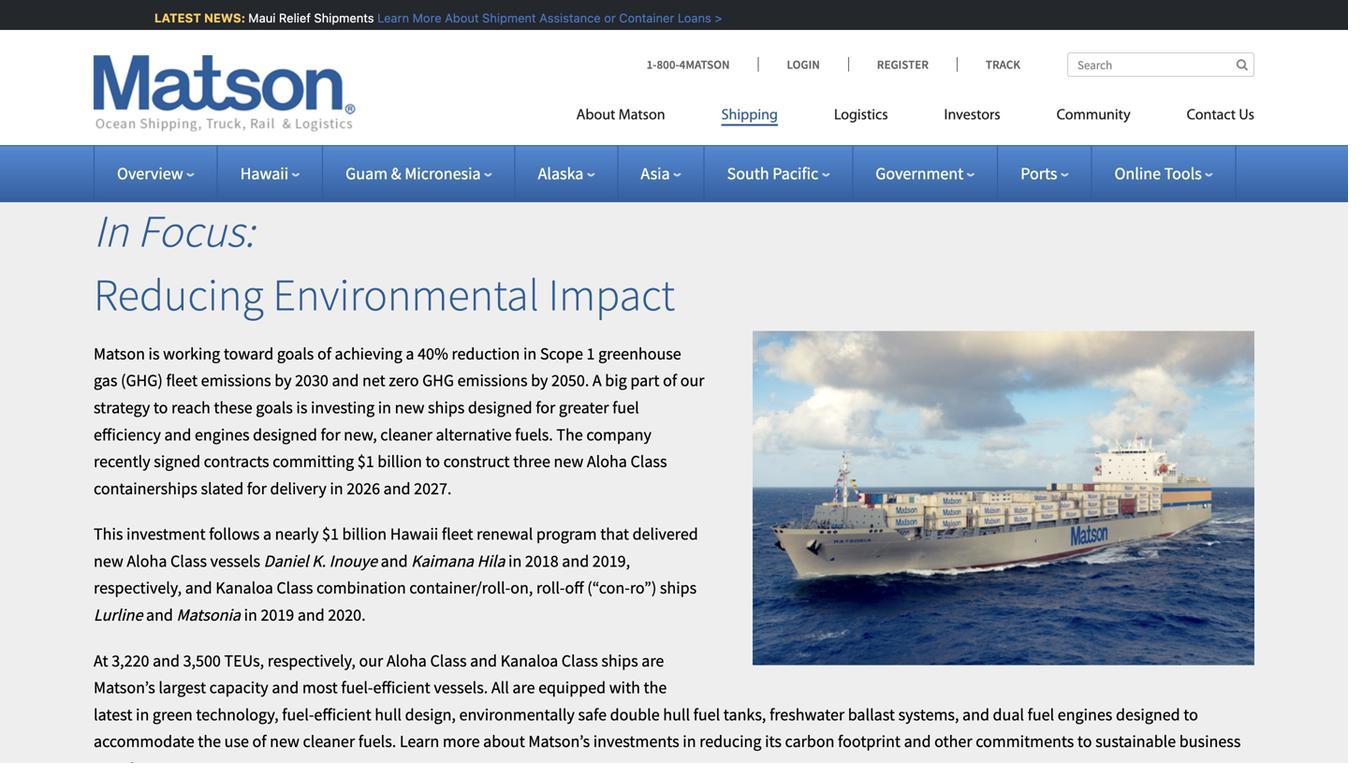 Task type: describe. For each thing, give the bounding box(es) containing it.
and up largest
[[153, 650, 180, 671]]

and up investing
[[332, 370, 359, 391]]

$1 inside matson is working toward goals of achieving a 40% reduction in scope 1 greenhouse gas (ghg) fleet emissions by 2030 and net zero ghg emissions by 2050. a big part of our strategy to reach these goals is investing in new ships designed for greater fuel efficiency and engines designed for new, cleaner alternative fuels. the company recently signed contracts committing $1 billion to construct three new aloha class containerships slated for delivery in 2026 and 2027.
[[357, 451, 374, 472]]

of up 2030
[[317, 343, 331, 364]]

>
[[710, 11, 717, 25]]

is down 2030
[[296, 397, 307, 418]]

to down since
[[321, 80, 336, 101]]

inventories
[[708, 107, 787, 128]]

class up equipped
[[562, 650, 598, 671]]

at 3,220 and 3,500 teus, respectively, our aloha class and kanaloa class ships are matson's largest capacity and most fuel-efficient vessels. all are equipped with the latest in green technology, fuel-efficient hull design, environmentally safe double hull fuel tanks, freshwater ballast systems, and dual fuel engines designed to accommodate the use of new cleaner fuels. learn more about matson's investments in reducing its carbon footprint and other commitments to sustainable business practices.
[[94, 650, 1241, 763]]

on inside serving hawaii continuously since 1882, matson is uniquely experienced in carrying the wide range of commodities needed to support economies that rely on ocean transportation. matson's service to
[[1174, 53, 1193, 74]]

track
[[986, 57, 1021, 72]]

matson inside serving hawaii continuously since 1882, matson is uniquely experienced in carrying the wide range of commodities needed to support economies that rely on ocean transportation. matson's service to
[[377, 53, 429, 74]]

government
[[876, 163, 964, 184]]

more
[[443, 731, 480, 752]]

greater
[[559, 397, 609, 418]]

other
[[935, 731, 972, 752]]

in 2018 and 2019, respectively, and kanaloa class combination container/roll-on, roll-off ("con-ro") ships lurline and matsonia in 2019 and 2020.
[[94, 550, 697, 625]]

ro")
[[630, 577, 657, 599]]

1 horizontal spatial fuel
[[693, 704, 720, 725]]

1 vertical spatial goals
[[256, 397, 293, 418]]

needed
[[899, 53, 952, 74]]

most
[[302, 677, 338, 698]]

0 horizontal spatial about
[[440, 11, 474, 25]]

2 hull from the left
[[663, 704, 690, 725]]

its
[[765, 731, 782, 752]]

and up off at the bottom left of page
[[562, 550, 589, 572]]

2 horizontal spatial fuel
[[1028, 704, 1054, 725]]

three
[[513, 451, 550, 472]]

the
[[557, 424, 583, 445]]

a inside this investment follows a nearly $1 billion hawaii fleet renewal program that delivered new aloha class vessels
[[263, 524, 272, 545]]

3,220
[[112, 650, 149, 671]]

(ghg)
[[121, 370, 163, 391]]

about inside top menu navigation
[[576, 108, 615, 123]]

0 horizontal spatial on
[[281, 107, 300, 128]]

0 horizontal spatial efficient
[[314, 704, 371, 725]]

centers
[[913, 107, 965, 128]]

2019
[[261, 604, 294, 625]]

login
[[787, 57, 820, 72]]

latest news: maui relief shipments learn more about shipment assistance or container loans >
[[149, 11, 717, 25]]

matson's inside serving hawaii continuously since 1882, matson is uniquely experienced in carrying the wide range of commodities needed to support economies that rely on ocean transportation. matson's service to
[[203, 80, 265, 101]]

and up matsonia
[[185, 577, 212, 599]]

and left most
[[272, 677, 299, 698]]

working
[[163, 343, 220, 364]]

u.s.
[[1072, 107, 1100, 128]]

about matson
[[576, 108, 665, 123]]

a inside the is a key component of the distribution systems for businesses, allowing customers to rely on our dependable vessel schedules to continually replenish inventories from distribution centers located on the u.s. mainland.
[[780, 80, 789, 101]]

1 horizontal spatial designed
[[468, 397, 532, 418]]

hila
[[477, 550, 505, 572]]

to right schedules
[[539, 107, 553, 128]]

and right inouye
[[381, 550, 408, 572]]

part
[[630, 370, 660, 391]]

this
[[94, 524, 123, 545]]

1 by from the left
[[275, 370, 292, 391]]

containerships
[[94, 478, 197, 499]]

net
[[362, 370, 385, 391]]

logistics
[[834, 108, 888, 123]]

sustainable
[[1096, 731, 1176, 752]]

vessel
[[418, 107, 461, 128]]

follows
[[209, 524, 260, 545]]

class inside in 2018 and 2019, respectively, and kanaloa class combination container/roll-on, roll-off ("con-ro") ships lurline and matsonia in 2019 and 2020.
[[277, 577, 313, 599]]

in down net
[[378, 397, 391, 418]]

1 vertical spatial designed
[[253, 424, 317, 445]]

1 emissions from the left
[[201, 370, 271, 391]]

kanaloa inside at 3,220 and 3,500 teus, respectively, our aloha class and kanaloa class ships are matson's largest capacity and most fuel-efficient vessels. all are equipped with the latest in green technology, fuel-efficient hull design, environmentally safe double hull fuel tanks, freshwater ballast systems, and dual fuel engines designed to accommodate the use of new cleaner fuels. learn more about matson's investments in reducing its carbon footprint and other commitments to sustainable business practices.
[[501, 650, 558, 671]]

investment
[[126, 524, 206, 545]]

respectively, inside in 2018 and 2019, respectively, and kanaloa class combination container/roll-on, roll-off ("con-ro") ships lurline and matsonia in 2019 and 2020.
[[94, 577, 182, 599]]

billion inside matson is working toward goals of achieving a 40% reduction in scope 1 greenhouse gas (ghg) fleet emissions by 2030 and net zero ghg emissions by 2050. a big part of our strategy to reach these goals is investing in new ships designed for greater fuel efficiency and engines designed for new, cleaner alternative fuels. the company recently signed contracts committing $1 billion to construct three new aloha class containerships slated for delivery in 2026 and 2027.
[[378, 451, 422, 472]]

of inside at 3,220 and 3,500 teus, respectively, our aloha class and kanaloa class ships are matson's largest capacity and most fuel-efficient vessels. all are equipped with the latest in green technology, fuel-efficient hull design, environmentally safe double hull fuel tanks, freshwater ballast systems, and dual fuel engines designed to accommodate the use of new cleaner fuels. learn more about matson's investments in reducing its carbon footprint and other commitments to sustainable business practices.
[[252, 731, 266, 752]]

1-800-4matson
[[647, 57, 730, 72]]

guam & micronesia link
[[346, 163, 492, 184]]

located
[[968, 107, 1020, 128]]

cleaner inside at 3,220 and 3,500 teus, respectively, our aloha class and kanaloa class ships are matson's largest capacity and most fuel-efficient vessels. all are equipped with the latest in green technology, fuel-efficient hull design, environmentally safe double hull fuel tanks, freshwater ballast systems, and dual fuel engines designed to accommodate the use of new cleaner fuels. learn more about matson's investments in reducing its carbon footprint and other commitments to sustainable business practices.
[[303, 731, 355, 752]]

to up 2027.
[[426, 451, 440, 472]]

greenhouse
[[598, 343, 681, 364]]

in up accommodate
[[136, 704, 149, 725]]

wide
[[706, 53, 740, 74]]

to up business
[[1184, 704, 1198, 725]]

search image
[[1237, 59, 1248, 71]]

environmentally
[[459, 704, 575, 725]]

south pacific
[[727, 163, 819, 184]]

design,
[[405, 704, 456, 725]]

aloha inside matson is working toward goals of achieving a 40% reduction in scope 1 greenhouse gas (ghg) fleet emissions by 2030 and net zero ghg emissions by 2050. a big part of our strategy to reach these goals is investing in new ships designed for greater fuel efficiency and engines designed for new, cleaner alternative fuels. the company recently signed contracts committing $1 billion to construct three new aloha class containerships slated for delivery in 2026 and 2027.
[[587, 451, 627, 472]]

is inside the is a key component of the distribution systems for businesses, allowing customers to rely on our dependable vessel schedules to continually replenish inventories from distribution centers located on the u.s. mainland.
[[766, 80, 777, 101]]

about
[[483, 731, 525, 752]]

matson inside matson is working toward goals of achieving a 40% reduction in scope 1 greenhouse gas (ghg) fleet emissions by 2030 and net zero ghg emissions by 2050. a big part of our strategy to reach these goals is investing in new ships designed for greater fuel efficiency and engines designed for new, cleaner alternative fuels. the company recently signed contracts committing $1 billion to construct three new aloha class containerships slated for delivery in 2026 and 2027.
[[94, 343, 145, 364]]

engines inside matson is working toward goals of achieving a 40% reduction in scope 1 greenhouse gas (ghg) fleet emissions by 2030 and net zero ghg emissions by 2050. a big part of our strategy to reach these goals is investing in new ships designed for greater fuel efficiency and engines designed for new, cleaner alternative fuels. the company recently signed contracts committing $1 billion to construct three new aloha class containerships slated for delivery in 2026 and 2027.
[[195, 424, 250, 445]]

in left scope
[[523, 343, 537, 364]]

designed inside at 3,220 and 3,500 teus, respectively, our aloha class and kanaloa class ships are matson's largest capacity and most fuel-efficient vessels. all are equipped with the latest in green technology, fuel-efficient hull design, environmentally safe double hull fuel tanks, freshwater ballast systems, and dual fuel engines designed to accommodate the use of new cleaner fuels. learn more about matson's investments in reducing its carbon footprint and other commitments to sustainable business practices.
[[1116, 704, 1180, 725]]

reducing
[[700, 731, 762, 752]]

the inside serving hawaii continuously since 1882, matson is uniquely experienced in carrying the wide range of commodities needed to support economies that rely on ocean transportation. matson's service to
[[679, 53, 702, 74]]

recently
[[94, 451, 150, 472]]

carrying
[[618, 53, 676, 74]]

shipments
[[309, 11, 369, 25]]

impact
[[548, 266, 675, 322]]

and right lurline
[[146, 604, 173, 625]]

class inside this investment follows a nearly $1 billion hawaii fleet renewal program that delivered new aloha class vessels
[[170, 550, 207, 572]]

that inside this investment follows a nearly $1 billion hawaii fleet renewal program that delivered new aloha class vessels
[[600, 524, 629, 545]]

class up vessels.
[[430, 650, 467, 671]]

program
[[536, 524, 597, 545]]

government link
[[876, 163, 975, 184]]

0 vertical spatial learn
[[372, 11, 404, 25]]

ocean
[[1196, 53, 1238, 74]]

for down 2050.
[[536, 397, 556, 418]]

about matson link
[[576, 99, 693, 137]]

1 horizontal spatial efficient
[[373, 677, 430, 698]]

overview link
[[117, 163, 194, 184]]

online tools
[[1115, 163, 1202, 184]]

new down zero
[[395, 397, 425, 418]]

fuels. inside at 3,220 and 3,500 teus, respectively, our aloha class and kanaloa class ships are matson's largest capacity and most fuel-efficient vessels. all are equipped with the latest in green technology, fuel-efficient hull design, environmentally safe double hull fuel tanks, freshwater ballast systems, and dual fuel engines designed to accommodate the use of new cleaner fuels. learn more about matson's investments in reducing its carbon footprint and other commitments to sustainable business practices.
[[358, 731, 396, 752]]

with
[[609, 677, 640, 698]]

equipped
[[538, 677, 606, 698]]

2020.
[[328, 604, 366, 625]]

uniquely
[[447, 53, 508, 74]]

class inside matson is working toward goals of achieving a 40% reduction in scope 1 greenhouse gas (ghg) fleet emissions by 2030 and net zero ghg emissions by 2050. a big part of our strategy to reach these goals is investing in new ships designed for greater fuel efficiency and engines designed for new, cleaner alternative fuels. the company recently signed contracts committing $1 billion to construct three new aloha class containerships slated for delivery in 2026 and 2027.
[[631, 451, 667, 472]]

in left reducing
[[683, 731, 696, 752]]

1
[[587, 343, 595, 364]]

strategy
[[94, 397, 150, 418]]

new inside this investment follows a nearly $1 billion hawaii fleet renewal program that delivered new aloha class vessels
[[94, 550, 123, 572]]

2 by from the left
[[531, 370, 548, 391]]

businesses,
[[1118, 80, 1199, 101]]

ghg
[[422, 370, 454, 391]]

fuels. inside matson is working toward goals of achieving a 40% reduction in scope 1 greenhouse gas (ghg) fleet emissions by 2030 and net zero ghg emissions by 2050. a big part of our strategy to reach these goals is investing in new ships designed for greater fuel efficiency and engines designed for new, cleaner alternative fuels. the company recently signed contracts committing $1 billion to construct three new aloha class containerships slated for delivery in 2026 and 2027.
[[515, 424, 553, 445]]

off
[[565, 577, 584, 599]]

0 vertical spatial goals
[[277, 343, 314, 364]]

our inside matson is working toward goals of achieving a 40% reduction in scope 1 greenhouse gas (ghg) fleet emissions by 2030 and net zero ghg emissions by 2050. a big part of our strategy to reach these goals is investing in new ships designed for greater fuel efficiency and engines designed for new, cleaner alternative fuels. the company recently signed contracts committing $1 billion to construct three new aloha class containerships slated for delivery in 2026 and 2027.
[[680, 370, 705, 391]]

and left dual in the right of the page
[[963, 704, 990, 725]]

replenish
[[639, 107, 705, 128]]

1 vertical spatial are
[[513, 677, 535, 698]]

community link
[[1029, 99, 1159, 137]]

loans
[[673, 11, 706, 25]]

matsonia
[[177, 604, 241, 625]]

rely inside the is a key component of the distribution systems for businesses, allowing customers to rely on our dependable vessel schedules to continually replenish inventories from distribution centers located on the u.s. mainland.
[[252, 107, 278, 128]]

range
[[743, 53, 783, 74]]

commitments
[[976, 731, 1074, 752]]

for down contracts
[[247, 478, 267, 499]]

1 horizontal spatial distribution
[[949, 80, 1031, 101]]

our inside at 3,220 and 3,500 teus, respectively, our aloha class and kanaloa class ships are matson's largest capacity and most fuel-efficient vessels. all are equipped with the latest in green technology, fuel-efficient hull design, environmentally safe double hull fuel tanks, freshwater ballast systems, and dual fuel engines designed to accommodate the use of new cleaner fuels. learn more about matson's investments in reducing its carbon footprint and other commitments to sustainable business practices.
[[359, 650, 383, 671]]

reduction
[[452, 343, 520, 364]]

investors link
[[916, 99, 1029, 137]]

use
[[224, 731, 249, 752]]

matson inside top menu navigation
[[619, 108, 665, 123]]

zero
[[389, 370, 419, 391]]

of right the part
[[663, 370, 677, 391]]

engines inside at 3,220 and 3,500 teus, respectively, our aloha class and kanaloa class ships are matson's largest capacity and most fuel-efficient vessels. all are equipped with the latest in green technology, fuel-efficient hull design, environmentally safe double hull fuel tanks, freshwater ballast systems, and dual fuel engines designed to accommodate the use of new cleaner fuels. learn more about matson's investments in reducing its carbon footprint and other commitments to sustainable business practices.
[[1058, 704, 1113, 725]]

slated
[[201, 478, 244, 499]]

1 vertical spatial matson's
[[94, 677, 155, 698]]



Task type: vqa. For each thing, say whether or not it's contained in the screenshot.
"footer" on the bottom
no



Task type: locate. For each thing, give the bounding box(es) containing it.
("con-
[[587, 577, 630, 599]]

1-
[[647, 57, 657, 72]]

contact
[[1187, 108, 1236, 123]]

1 hull from the left
[[375, 704, 402, 725]]

0 horizontal spatial fleet
[[166, 370, 198, 391]]

0 horizontal spatial that
[[600, 524, 629, 545]]

1 horizontal spatial about
[[576, 108, 615, 123]]

all
[[491, 677, 509, 698]]

dual
[[993, 704, 1024, 725]]

kanaloa inside in 2018 and 2019, respectively, and kanaloa class combination container/roll-on, roll-off ("con-ro") ships lurline and matsonia in 2019 and 2020.
[[216, 577, 273, 599]]

and right 2026
[[384, 478, 411, 499]]

of down register
[[905, 80, 919, 101]]

2 vertical spatial matson
[[94, 343, 145, 364]]

0 horizontal spatial engines
[[195, 424, 250, 445]]

is up (ghg)
[[148, 343, 160, 364]]

engines down these on the bottom left of the page
[[195, 424, 250, 445]]

respectively, inside at 3,220 and 3,500 teus, respectively, our aloha class and kanaloa class ships are matson's largest capacity and most fuel-efficient vessels. all are equipped with the latest in green technology, fuel-efficient hull design, environmentally safe double hull fuel tanks, freshwater ballast systems, and dual fuel engines designed to accommodate the use of new cleaner fuels. learn more about matson's investments in reducing its carbon footprint and other commitments to sustainable business practices.
[[268, 650, 356, 671]]

1 vertical spatial aloha
[[127, 550, 167, 572]]

commodities
[[804, 53, 896, 74]]

0 horizontal spatial are
[[513, 677, 535, 698]]

new down this
[[94, 550, 123, 572]]

0 horizontal spatial by
[[275, 370, 292, 391]]

pacific
[[773, 163, 819, 184]]

1 horizontal spatial hawaii link
[[339, 80, 387, 101]]

0 vertical spatial our
[[303, 107, 327, 128]]

in left 2019
[[244, 604, 257, 625]]

0 vertical spatial kanaloa
[[216, 577, 273, 599]]

aloha up design,
[[387, 650, 427, 671]]

green
[[153, 704, 193, 725]]

of up key
[[786, 53, 800, 74]]

focus:
[[137, 203, 254, 259]]

a left "40%"
[[406, 343, 414, 364]]

alternative
[[436, 424, 512, 445]]

1 vertical spatial billion
[[342, 524, 387, 545]]

shipment
[[477, 11, 531, 25]]

for up community
[[1095, 80, 1114, 101]]

vessels
[[210, 550, 260, 572]]

are up double in the bottom of the page
[[642, 650, 664, 671]]

1 vertical spatial kanaloa
[[501, 650, 558, 671]]

aloha
[[587, 451, 627, 472], [127, 550, 167, 572], [387, 650, 427, 671]]

0 vertical spatial billion
[[378, 451, 422, 472]]

new inside at 3,220 and 3,500 teus, respectively, our aloha class and kanaloa class ships are matson's largest capacity and most fuel-efficient vessels. all are equipped with the latest in green technology, fuel-efficient hull design, environmentally safe double hull fuel tanks, freshwater ballast systems, and dual fuel engines designed to accommodate the use of new cleaner fuels. learn more about matson's investments in reducing its carbon footprint and other commitments to sustainable business practices.
[[270, 731, 300, 752]]

hull
[[375, 704, 402, 725], [663, 704, 690, 725]]

a
[[780, 80, 789, 101], [406, 343, 414, 364], [263, 524, 272, 545]]

1 horizontal spatial cleaner
[[380, 424, 432, 445]]

aloha inside this investment follows a nearly $1 billion hawaii fleet renewal program that delivered new aloha class vessels
[[127, 550, 167, 572]]

2 horizontal spatial aloha
[[587, 451, 627, 472]]

south pacific link
[[727, 163, 830, 184]]

capacity
[[209, 677, 268, 698]]

0 vertical spatial engines
[[195, 424, 250, 445]]

hawaii down 1882,
[[339, 80, 387, 101]]

ships
[[428, 397, 465, 418], [660, 577, 697, 599], [601, 650, 638, 671]]

2 emissions from the left
[[457, 370, 528, 391]]

fleet inside this investment follows a nearly $1 billion hawaii fleet renewal program that delivered new aloha class vessels
[[442, 524, 473, 545]]

ships down ghg
[[428, 397, 465, 418]]

emissions down reduction
[[457, 370, 528, 391]]

learn down design,
[[400, 731, 439, 752]]

to right customers
[[234, 107, 248, 128]]

billion
[[378, 451, 422, 472], [342, 524, 387, 545]]

kaimana
[[411, 550, 474, 572]]

cleaner right new,
[[380, 424, 432, 445]]

$1
[[357, 451, 374, 472], [322, 524, 339, 545]]

0 horizontal spatial matson
[[94, 343, 145, 364]]

rely up businesses,
[[1145, 53, 1171, 74]]

asia link
[[641, 163, 681, 184]]

&
[[391, 163, 401, 184]]

2 horizontal spatial designed
[[1116, 704, 1180, 725]]

0 horizontal spatial distribution
[[827, 107, 910, 128]]

systems
[[1035, 80, 1091, 101]]

and right 2019
[[298, 604, 325, 625]]

to left sustainable
[[1078, 731, 1092, 752]]

in
[[601, 53, 614, 74], [523, 343, 537, 364], [378, 397, 391, 418], [330, 478, 343, 499], [508, 550, 522, 572], [244, 604, 257, 625], [136, 704, 149, 725], [683, 731, 696, 752]]

cleaner inside matson is working toward goals of achieving a 40% reduction in scope 1 greenhouse gas (ghg) fleet emissions by 2030 and net zero ghg emissions by 2050. a big part of our strategy to reach these goals is investing in new ships designed for greater fuel efficiency and engines designed for new, cleaner alternative fuels. the company recently signed contracts committing $1 billion to construct three new aloha class containerships slated for delivery in 2026 and 2027.
[[380, 424, 432, 445]]

rely down service
[[252, 107, 278, 128]]

class down daniel
[[277, 577, 313, 599]]

fuel-
[[341, 677, 373, 698], [282, 704, 314, 725]]

delivered
[[633, 524, 698, 545]]

fuel inside matson is working toward goals of achieving a 40% reduction in scope 1 greenhouse gas (ghg) fleet emissions by 2030 and net zero ghg emissions by 2050. a big part of our strategy to reach these goals is investing in new ships designed for greater fuel efficiency and engines designed for new, cleaner alternative fuels. the company recently signed contracts committing $1 billion to construct three new aloha class containerships slated for delivery in 2026 and 2027.
[[612, 397, 639, 418]]

asia
[[641, 163, 670, 184]]

alaska link
[[538, 163, 595, 184]]

our right the part
[[680, 370, 705, 391]]

serving
[[94, 53, 147, 74]]

environmental
[[273, 266, 539, 322]]

2 vertical spatial our
[[359, 650, 383, 671]]

new right the use
[[270, 731, 300, 752]]

1 vertical spatial efficient
[[314, 704, 371, 725]]

business
[[1180, 731, 1241, 752]]

hawaii up kaimana
[[390, 524, 438, 545]]

designed up alternative
[[468, 397, 532, 418]]

kanaloa down vessels
[[216, 577, 273, 599]]

for inside the is a key component of the distribution systems for businesses, allowing customers to rely on our dependable vessel schedules to continually replenish inventories from distribution centers located on the u.s. mainland.
[[1095, 80, 1114, 101]]

1 horizontal spatial kanaloa
[[501, 650, 558, 671]]

1 horizontal spatial emissions
[[457, 370, 528, 391]]

$1 inside this investment follows a nearly $1 billion hawaii fleet renewal program that delivered new aloha class vessels
[[322, 524, 339, 545]]

0 vertical spatial designed
[[468, 397, 532, 418]]

latest
[[94, 704, 132, 725]]

container
[[614, 11, 669, 25]]

hawaii up the 'transportation.'
[[150, 53, 199, 74]]

Search search field
[[1067, 52, 1255, 77]]

0 horizontal spatial cleaner
[[303, 731, 355, 752]]

0 vertical spatial a
[[780, 80, 789, 101]]

2026
[[347, 478, 380, 499]]

fuel- right most
[[341, 677, 373, 698]]

is left uniquely
[[432, 53, 443, 74]]

2 vertical spatial designed
[[1116, 704, 1180, 725]]

1 vertical spatial fuel-
[[282, 704, 314, 725]]

1 horizontal spatial that
[[1113, 53, 1142, 74]]

2 horizontal spatial a
[[780, 80, 789, 101]]

1 vertical spatial learn
[[1176, 107, 1216, 128]]

on
[[1174, 53, 1193, 74], [281, 107, 300, 128], [1024, 107, 1042, 128]]

1 vertical spatial cleaner
[[303, 731, 355, 752]]

hawaii inside serving hawaii continuously since 1882, matson is uniquely experienced in carrying the wide range of commodities needed to support economies that rely on ocean transportation. matson's service to
[[150, 53, 199, 74]]

1 vertical spatial distribution
[[827, 107, 910, 128]]

aloha down company
[[587, 451, 627, 472]]

2 horizontal spatial our
[[680, 370, 705, 391]]

and up signed
[[164, 424, 191, 445]]

in right hila
[[508, 550, 522, 572]]

designed up committing
[[253, 424, 317, 445]]

in inside serving hawaii continuously since 1882, matson is uniquely experienced in carrying the wide range of commodities needed to support economies that rely on ocean transportation. matson's service to
[[601, 53, 614, 74]]

hull left design,
[[375, 704, 402, 725]]

of inside serving hawaii continuously since 1882, matson is uniquely experienced in carrying the wide range of commodities needed to support economies that rely on ocean transportation. matson's service to
[[786, 53, 800, 74]]

to left reach
[[153, 397, 168, 418]]

1 horizontal spatial our
[[359, 650, 383, 671]]

1 horizontal spatial a
[[406, 343, 414, 364]]

maui
[[243, 11, 271, 25]]

fuel up commitments
[[1028, 704, 1054, 725]]

since
[[297, 53, 333, 74]]

0 horizontal spatial a
[[263, 524, 272, 545]]

0 vertical spatial efficient
[[373, 677, 430, 698]]

our down service
[[303, 107, 327, 128]]

fuels.
[[515, 424, 553, 445], [358, 731, 396, 752]]

fleet inside matson is working toward goals of achieving a 40% reduction in scope 1 greenhouse gas (ghg) fleet emissions by 2030 and net zero ghg emissions by 2050. a big part of our strategy to reach these goals is investing in new ships designed for greater fuel efficiency and engines designed for new, cleaner alternative fuels. the company recently signed contracts committing $1 billion to construct three new aloha class containerships slated for delivery in 2026 and 2027.
[[166, 370, 198, 391]]

1 horizontal spatial fuels.
[[515, 424, 553, 445]]

hawaii down service
[[240, 163, 289, 184]]

experienced
[[512, 53, 598, 74]]

1 horizontal spatial fuel-
[[341, 677, 373, 698]]

$1 up k.
[[322, 524, 339, 545]]

carbon
[[785, 731, 835, 752]]

hull right double in the bottom of the page
[[663, 704, 690, 725]]

tools
[[1164, 163, 1202, 184]]

engines up sustainable
[[1058, 704, 1113, 725]]

0 horizontal spatial emissions
[[201, 370, 271, 391]]

1 horizontal spatial aloha
[[387, 650, 427, 671]]

0 horizontal spatial hull
[[375, 704, 402, 725]]

distribution down the track link
[[949, 80, 1031, 101]]

1 horizontal spatial engines
[[1058, 704, 1113, 725]]

1 horizontal spatial by
[[531, 370, 548, 391]]

1 horizontal spatial hull
[[663, 704, 690, 725]]

our inside the is a key component of the distribution systems for businesses, allowing customers to rely on our dependable vessel schedules to continually replenish inventories from distribution centers located on the u.s. mainland.
[[303, 107, 327, 128]]

key
[[792, 80, 817, 101]]

1 horizontal spatial matson's
[[203, 80, 265, 101]]

ships right ro")
[[660, 577, 697, 599]]

micronesia
[[405, 163, 481, 184]]

0 horizontal spatial ships
[[428, 397, 465, 418]]

1-800-4matson link
[[647, 57, 758, 72]]

are right 'all' at the bottom left
[[513, 677, 535, 698]]

2 horizontal spatial ships
[[660, 577, 697, 599]]

economies
[[1033, 53, 1109, 74]]

nearly
[[275, 524, 319, 545]]

2 vertical spatial aloha
[[387, 650, 427, 671]]

0 horizontal spatial aloha
[[127, 550, 167, 572]]

about
[[440, 11, 474, 25], [576, 108, 615, 123]]

matson's down 3,220
[[94, 677, 155, 698]]

1 vertical spatial that
[[600, 524, 629, 545]]

matson's down continuously
[[203, 80, 265, 101]]

0 vertical spatial ships
[[428, 397, 465, 418]]

on right located
[[1024, 107, 1042, 128]]

efficient up design,
[[373, 677, 430, 698]]

respectively, up most
[[268, 650, 356, 671]]

0 horizontal spatial our
[[303, 107, 327, 128]]

aloha inside at 3,220 and 3,500 teus, respectively, our aloha class and kanaloa class ships are matson's largest capacity and most fuel-efficient vessels. all are equipped with the latest in green technology, fuel-efficient hull design, environmentally safe double hull fuel tanks, freshwater ballast systems, and dual fuel engines designed to accommodate the use of new cleaner fuels. learn more about matson's investments in reducing its carbon footprint and other commitments to sustainable business practices.
[[387, 650, 427, 671]]

support
[[974, 53, 1029, 74]]

our down 2020.
[[359, 650, 383, 671]]

learn
[[372, 11, 404, 25], [1176, 107, 1216, 128], [400, 731, 439, 752]]

None search field
[[1067, 52, 1255, 77]]

efficiency
[[94, 424, 161, 445]]

emissions
[[201, 370, 271, 391], [457, 370, 528, 391]]

fleet up kaimana
[[442, 524, 473, 545]]

1 vertical spatial about
[[576, 108, 615, 123]]

learn more…
[[94, 107, 1216, 155]]

0 vertical spatial fleet
[[166, 370, 198, 391]]

and down systems,
[[904, 731, 931, 752]]

kanaloa up 'all' at the bottom left
[[501, 650, 558, 671]]

investments
[[593, 731, 679, 752]]

are
[[642, 650, 664, 671], [513, 677, 535, 698]]

signed
[[154, 451, 200, 472]]

efficient
[[373, 677, 430, 698], [314, 704, 371, 725]]

at
[[94, 650, 108, 671]]

0 vertical spatial cleaner
[[380, 424, 432, 445]]

1 vertical spatial $1
[[322, 524, 339, 545]]

of right the use
[[252, 731, 266, 752]]

hawaii link down 1882,
[[339, 80, 387, 101]]

1 vertical spatial fuels.
[[358, 731, 396, 752]]

designed up sustainable
[[1116, 704, 1180, 725]]

vessels.
[[434, 677, 488, 698]]

2 horizontal spatial matson
[[619, 108, 665, 123]]

investing
[[311, 397, 375, 418]]

learn left more
[[372, 11, 404, 25]]

designed
[[468, 397, 532, 418], [253, 424, 317, 445], [1116, 704, 1180, 725]]

billion inside this investment follows a nearly $1 billion hawaii fleet renewal program that delivered new aloha class vessels
[[342, 524, 387, 545]]

2 horizontal spatial on
[[1174, 53, 1193, 74]]

class down investment
[[170, 550, 207, 572]]

daniel k. inouye and kaimana hila
[[264, 550, 505, 572]]

aloha down investment
[[127, 550, 167, 572]]

1 vertical spatial engines
[[1058, 704, 1113, 725]]

for
[[1095, 80, 1114, 101], [536, 397, 556, 418], [321, 424, 340, 445], [247, 478, 267, 499]]

that up "2019,"
[[600, 524, 629, 545]]

assistance
[[535, 11, 596, 25]]

hawaii
[[150, 53, 199, 74], [339, 80, 387, 101], [240, 163, 289, 184], [390, 524, 438, 545]]

blue matson logo with ocean, shipping, truck, rail and logistics written beneath it. image
[[94, 55, 356, 132]]

more…
[[94, 134, 147, 155]]

1 horizontal spatial $1
[[357, 451, 374, 472]]

1 horizontal spatial on
[[1024, 107, 1042, 128]]

0 vertical spatial are
[[642, 650, 664, 671]]

class down company
[[631, 451, 667, 472]]

0 horizontal spatial matson's
[[94, 677, 155, 698]]

2 vertical spatial learn
[[400, 731, 439, 752]]

2 vertical spatial ships
[[601, 650, 638, 671]]

0 vertical spatial respectively,
[[94, 577, 182, 599]]

and up 'all' at the bottom left
[[470, 650, 497, 671]]

1 horizontal spatial are
[[642, 650, 664, 671]]

1 horizontal spatial ships
[[601, 650, 638, 671]]

shipping link
[[693, 99, 806, 137]]

to right needed
[[956, 53, 970, 74]]

lurline
[[94, 604, 143, 625]]

new down the the
[[554, 451, 584, 472]]

allowing
[[94, 107, 154, 128]]

respectively, up lurline
[[94, 577, 182, 599]]

1 horizontal spatial respectively,
[[268, 650, 356, 671]]

hawaii link for learn more… link
[[339, 80, 387, 101]]

learn inside at 3,220 and 3,500 teus, respectively, our aloha class and kanaloa class ships are matson's largest capacity and most fuel-efficient vessels. all are equipped with the latest in green technology, fuel-efficient hull design, environmentally safe double hull fuel tanks, freshwater ballast systems, and dual fuel engines designed to accommodate the use of new cleaner fuels. learn more about matson's investments in reducing its carbon footprint and other commitments to sustainable business practices.
[[400, 731, 439, 752]]

distribution down component on the right top
[[827, 107, 910, 128]]

1 vertical spatial rely
[[252, 107, 278, 128]]

2 horizontal spatial matson's
[[528, 731, 590, 752]]

teus,
[[224, 650, 264, 671]]

fleet up reach
[[166, 370, 198, 391]]

a left nearly
[[263, 524, 272, 545]]

fuel- down most
[[282, 704, 314, 725]]

fuel up reducing
[[693, 704, 720, 725]]

combination
[[316, 577, 406, 599]]

learn down businesses,
[[1176, 107, 1216, 128]]

0 horizontal spatial fuel-
[[282, 704, 314, 725]]

0 vertical spatial about
[[440, 11, 474, 25]]

on left ocean in the top right of the page
[[1174, 53, 1193, 74]]

1 vertical spatial our
[[680, 370, 705, 391]]

0 vertical spatial fuels.
[[515, 424, 553, 445]]

1 horizontal spatial rely
[[1145, 53, 1171, 74]]

of inside the is a key component of the distribution systems for businesses, allowing customers to rely on our dependable vessel schedules to continually replenish inventories from distribution centers located on the u.s. mainland.
[[905, 80, 919, 101]]

in left 2026
[[330, 478, 343, 499]]

0 horizontal spatial $1
[[322, 524, 339, 545]]

a left key
[[780, 80, 789, 101]]

0 horizontal spatial fuels.
[[358, 731, 396, 752]]

reducing
[[94, 266, 264, 322]]

on down service
[[281, 107, 300, 128]]

1 vertical spatial hawaii link
[[240, 163, 300, 184]]

contact us
[[1187, 108, 1255, 123]]

login link
[[758, 57, 848, 72]]

schedules
[[465, 107, 535, 128]]

0 vertical spatial matson
[[377, 53, 429, 74]]

2050.
[[552, 370, 589, 391]]

hawaii link for alaska link at the left
[[240, 163, 300, 184]]

2 vertical spatial matson's
[[528, 731, 590, 752]]

1 vertical spatial ships
[[660, 577, 697, 599]]

0 vertical spatial $1
[[357, 451, 374, 472]]

learn inside learn more…
[[1176, 107, 1216, 128]]

in focus: reducing environmental impact
[[94, 203, 675, 322]]

rely inside serving hawaii continuously since 1882, matson is uniquely experienced in carrying the wide range of commodities needed to support economies that rely on ocean transportation. matson's service to
[[1145, 53, 1171, 74]]

ships inside at 3,220 and 3,500 teus, respectively, our aloha class and kanaloa class ships are matson's largest capacity and most fuel-efficient vessels. all are equipped with the latest in green technology, fuel-efficient hull design, environmentally safe double hull fuel tanks, freshwater ballast systems, and dual fuel engines designed to accommodate the use of new cleaner fuels. learn more about matson's investments in reducing its carbon footprint and other commitments to sustainable business practices.
[[601, 650, 638, 671]]

gas
[[94, 370, 117, 391]]

1 vertical spatial fleet
[[442, 524, 473, 545]]

that inside serving hawaii continuously since 1882, matson is uniquely experienced in carrying the wide range of commodities needed to support economies that rely on ocean transportation. matson's service to
[[1113, 53, 1142, 74]]

contracts
[[204, 451, 269, 472]]

top menu navigation
[[576, 99, 1255, 137]]

toward
[[224, 343, 274, 364]]

0 horizontal spatial kanaloa
[[216, 577, 273, 599]]

ships inside in 2018 and 2019, respectively, and kanaloa class combination container/roll-on, roll-off ("con-ro") ships lurline and matsonia in 2019 and 2020.
[[660, 577, 697, 599]]

achieving
[[335, 343, 402, 364]]

for down investing
[[321, 424, 340, 445]]

0 vertical spatial fuel-
[[341, 677, 373, 698]]

track link
[[957, 57, 1021, 72]]

a inside matson is working toward goals of achieving a 40% reduction in scope 1 greenhouse gas (ghg) fleet emissions by 2030 and net zero ghg emissions by 2050. a big part of our strategy to reach these goals is investing in new ships designed for greater fuel efficiency and engines designed for new, cleaner alternative fuels. the company recently signed contracts committing $1 billion to construct three new aloha class containerships slated for delivery in 2026 and 2027.
[[406, 343, 414, 364]]

fuels. left more
[[358, 731, 396, 752]]

component
[[820, 80, 901, 101]]

cleaner
[[380, 424, 432, 445], [303, 731, 355, 752]]

0 vertical spatial hawaii link
[[339, 80, 387, 101]]

1 vertical spatial respectively,
[[268, 650, 356, 671]]

by left 2050.
[[531, 370, 548, 391]]

learn more… link
[[94, 107, 1216, 155]]

relief
[[274, 11, 306, 25]]

0 horizontal spatial designed
[[253, 424, 317, 445]]

billion up inouye
[[342, 524, 387, 545]]

ships inside matson is working toward goals of achieving a 40% reduction in scope 1 greenhouse gas (ghg) fleet emissions by 2030 and net zero ghg emissions by 2050. a big part of our strategy to reach these goals is investing in new ships designed for greater fuel efficiency and engines designed for new, cleaner alternative fuels. the company recently signed contracts committing $1 billion to construct three new aloha class containerships slated for delivery in 2026 and 2027.
[[428, 397, 465, 418]]

online
[[1115, 163, 1161, 184]]

0 horizontal spatial rely
[[252, 107, 278, 128]]

is inside serving hawaii continuously since 1882, matson is uniquely experienced in carrying the wide range of commodities needed to support economies that rely on ocean transportation. matson's service to
[[432, 53, 443, 74]]

hawaii inside this investment follows a nearly $1 billion hawaii fleet renewal program that delivered new aloha class vessels
[[390, 524, 438, 545]]

cleaner down most
[[303, 731, 355, 752]]

$1 up 2026
[[357, 451, 374, 472]]

by left 2030
[[275, 370, 292, 391]]



